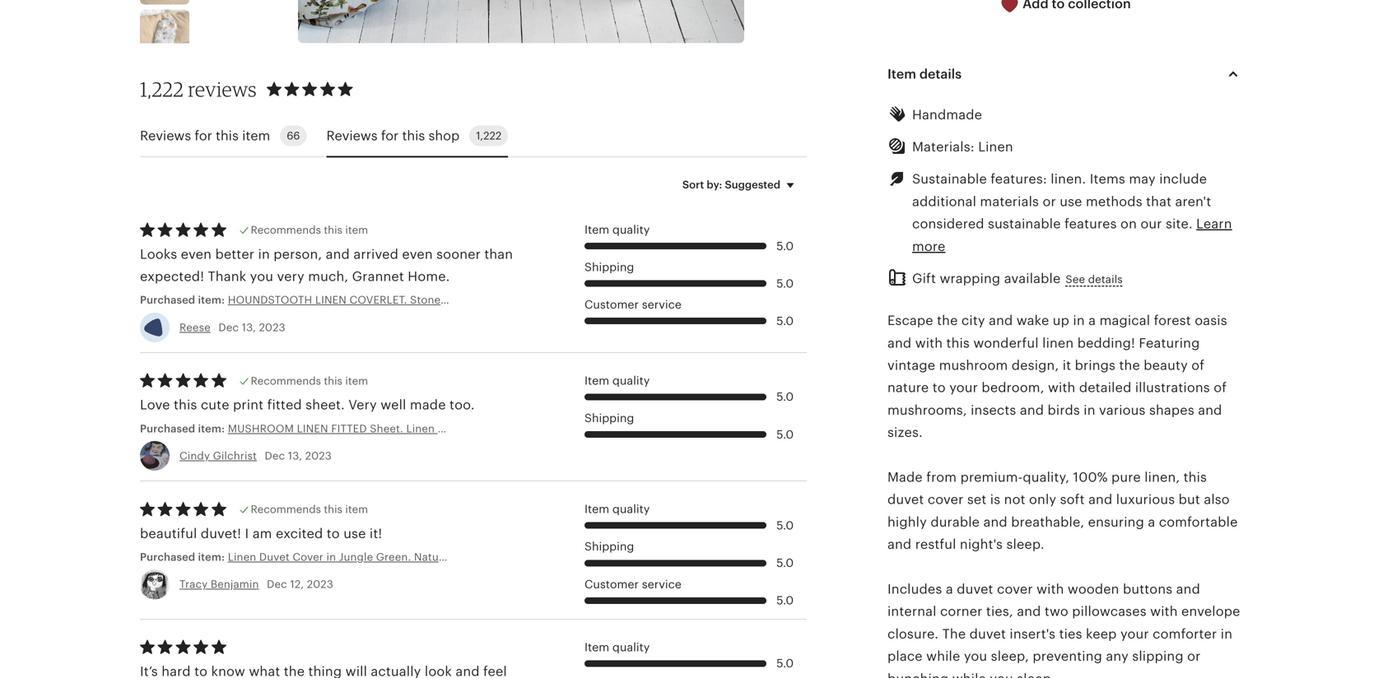 Task type: locate. For each thing, give the bounding box(es) containing it.
2 recommends this item from the top
[[251, 375, 368, 387]]

shipping for than
[[585, 261, 635, 274]]

2 customer service from the top
[[585, 579, 682, 591]]

dec for print
[[265, 450, 285, 463]]

cover up the ties, on the bottom right of page
[[998, 582, 1034, 597]]

in right better
[[258, 247, 270, 262]]

quality for looks even better in person, and arrived even sooner than expected! thank you very much, grannet home.
[[613, 224, 650, 236]]

1 vertical spatial your
[[1121, 627, 1150, 642]]

1 horizontal spatial use
[[1060, 194, 1083, 209]]

1,222 inside tab list
[[476, 130, 502, 142]]

with down buttons
[[1151, 605, 1179, 620]]

1 item quality from the top
[[585, 224, 650, 236]]

2 vertical spatial a
[[946, 582, 954, 597]]

item quality for love this cute print fitted sheet.  very well made too.
[[585, 375, 650, 387]]

duvet down the ties, on the bottom right of page
[[970, 627, 1007, 642]]

this left 'shop'
[[402, 128, 425, 143]]

0 vertical spatial you
[[250, 269, 274, 284]]

5.0
[[777, 240, 794, 253], [777, 277, 794, 290], [777, 315, 794, 328], [777, 391, 794, 404], [777, 429, 794, 441], [777, 520, 794, 532], [777, 557, 794, 570], [777, 595, 794, 608], [777, 658, 794, 671]]

with up 'two'
[[1037, 582, 1065, 597]]

cover inside the includes a duvet cover with wooden buttons and internal corner ties, and two pillowcases with envelope closure. the duvet insert's ties keep your comforter in place while you sleep, preventing any slipping or bunching while you sleep.
[[998, 582, 1034, 597]]

0 horizontal spatial details
[[920, 67, 962, 81]]

recommends up the excited
[[251, 504, 321, 516]]

recommends this item up 'love this cute print fitted sheet.  very well made too.'
[[251, 375, 368, 387]]

a up the bedding!
[[1089, 314, 1097, 328]]

2 purchased from the top
[[140, 423, 195, 435]]

1 horizontal spatial details
[[1089, 273, 1124, 286]]

item: down thank at the left top of page
[[198, 294, 225, 307]]

item details button
[[873, 54, 1259, 94]]

item quality
[[585, 224, 650, 236], [585, 375, 650, 387], [585, 503, 650, 516], [585, 642, 650, 654]]

2 for from the left
[[381, 128, 399, 143]]

1 horizontal spatial to
[[933, 381, 946, 396]]

1 vertical spatial 2023
[[305, 450, 332, 463]]

0 horizontal spatial to
[[327, 527, 340, 542]]

recommends this item up the excited
[[251, 504, 368, 516]]

0 vertical spatial recommends
[[251, 224, 321, 236]]

in right up at right top
[[1074, 314, 1086, 328]]

with up "vintage"
[[916, 336, 943, 351]]

1 horizontal spatial a
[[1089, 314, 1097, 328]]

8 5.0 from the top
[[777, 595, 794, 608]]

1 vertical spatial 1,222
[[476, 130, 502, 142]]

in inside the includes a duvet cover with wooden buttons and internal corner ties, and two pillowcases with envelope closure. the duvet insert's ties keep your comforter in place while you sleep, preventing any slipping or bunching while you sleep.
[[1221, 627, 1233, 642]]

well
[[381, 398, 407, 413]]

0 horizontal spatial reviews
[[140, 128, 191, 143]]

1 vertical spatial service
[[642, 579, 682, 591]]

recommends this item for excited
[[251, 504, 368, 516]]

1 vertical spatial purchased
[[140, 423, 195, 435]]

0 vertical spatial purchased
[[140, 294, 195, 307]]

2 vertical spatial item:
[[198, 552, 225, 564]]

and up insert's
[[1018, 605, 1042, 620]]

1 horizontal spatial your
[[1121, 627, 1150, 642]]

of right beauty
[[1192, 358, 1205, 373]]

item for beautiful duvet! i am excited to use it!
[[585, 503, 610, 516]]

even up home.
[[402, 247, 433, 262]]

2 vertical spatial recommends
[[251, 504, 321, 516]]

for left 'shop'
[[381, 128, 399, 143]]

ties
[[1060, 627, 1083, 642]]

tab list containing reviews for this item
[[140, 116, 807, 158]]

0 horizontal spatial the
[[938, 314, 958, 328]]

reviews
[[140, 128, 191, 143], [327, 128, 378, 143]]

0 horizontal spatial 13,
[[242, 322, 256, 334]]

see
[[1066, 273, 1086, 286]]

0 horizontal spatial or
[[1043, 194, 1057, 209]]

in
[[258, 247, 270, 262], [1074, 314, 1086, 328], [1084, 403, 1096, 418], [1221, 627, 1233, 642]]

1,222 down mushroom linen bedding. 3 piece duvet set. unique vintage image 9
[[140, 77, 184, 101]]

detailed
[[1080, 381, 1132, 396]]

1 horizontal spatial 13,
[[288, 450, 302, 463]]

purchased item: down beautiful
[[140, 552, 228, 564]]

your down mushroom
[[950, 381, 979, 396]]

purchased for love
[[140, 423, 195, 435]]

to inside 'escape the city and wake up in a magical forest oasis and with this wonderful linen bedding! featuring vintage mushroom design, it brings the beauty of nature to your bedroom, with detailed illustrations of mushrooms, insects and birds in various shapes and sizes.'
[[933, 381, 946, 396]]

1 vertical spatial customer service
[[585, 579, 682, 591]]

1,222 for 1,222 reviews
[[140, 77, 184, 101]]

2 horizontal spatial a
[[1149, 515, 1156, 530]]

1 quality from the top
[[613, 224, 650, 236]]

recommends up fitted
[[251, 375, 321, 387]]

sort
[[683, 179, 705, 191]]

sleep. down sleep,
[[1018, 672, 1056, 679]]

this up the beautiful duvet! i am excited to use it!
[[324, 504, 343, 516]]

not
[[1005, 493, 1026, 508]]

1 vertical spatial recommends this item
[[251, 375, 368, 387]]

service
[[642, 299, 682, 312], [642, 579, 682, 591]]

handmade
[[913, 107, 983, 122]]

details up 'handmade' on the right top of the page
[[920, 67, 962, 81]]

beautiful
[[140, 527, 197, 542]]

3 purchased from the top
[[140, 552, 195, 564]]

0 horizontal spatial your
[[950, 381, 979, 396]]

1 item: from the top
[[198, 294, 225, 307]]

city
[[962, 314, 986, 328]]

0 vertical spatial purchased item:
[[140, 294, 228, 307]]

even up expected!
[[181, 247, 212, 262]]

item for excited
[[345, 504, 368, 516]]

the left city
[[938, 314, 958, 328]]

1 vertical spatial while
[[953, 672, 987, 679]]

3 recommends this item from the top
[[251, 504, 368, 516]]

recommends this item for person,
[[251, 224, 368, 236]]

dec right reese on the top of the page
[[219, 322, 239, 334]]

and up "much,"
[[326, 247, 350, 262]]

this down city
[[947, 336, 970, 351]]

2 vertical spatial purchased
[[140, 552, 195, 564]]

purchased item: down expected!
[[140, 294, 228, 307]]

customer
[[585, 299, 639, 312], [585, 579, 639, 591]]

sleep.
[[1007, 538, 1045, 552], [1018, 672, 1056, 679]]

1,222 for 1,222
[[476, 130, 502, 142]]

2 vertical spatial 2023
[[307, 579, 334, 591]]

1 vertical spatial item:
[[198, 423, 225, 435]]

0 horizontal spatial a
[[946, 582, 954, 597]]

1 vertical spatial 13,
[[288, 450, 302, 463]]

2 5.0 from the top
[[777, 277, 794, 290]]

design,
[[1012, 358, 1060, 373]]

1 horizontal spatial even
[[402, 247, 433, 262]]

customer service for beautiful duvet! i am excited to use it!
[[585, 579, 682, 591]]

and down is
[[984, 515, 1008, 530]]

and up envelope
[[1177, 582, 1201, 597]]

this left cute
[[174, 398, 197, 413]]

for for shop
[[381, 128, 399, 143]]

0 vertical spatial 2023
[[259, 322, 286, 334]]

additional
[[913, 194, 977, 209]]

and down bedroom,
[[1021, 403, 1045, 418]]

purchased item: for this
[[140, 423, 228, 435]]

duvet up corner
[[957, 582, 994, 597]]

dec left '12,'
[[267, 579, 287, 591]]

2 item quality from the top
[[585, 375, 650, 387]]

2 quality from the top
[[613, 375, 650, 387]]

your up any
[[1121, 627, 1150, 642]]

3 purchased item: from the top
[[140, 552, 228, 564]]

sleep. down breathable, on the bottom of page
[[1007, 538, 1045, 552]]

1 vertical spatial recommends
[[251, 375, 321, 387]]

1 vertical spatial a
[[1149, 515, 1156, 530]]

purchased item:
[[140, 294, 228, 307], [140, 423, 228, 435], [140, 552, 228, 564]]

you inside 'looks even better in person, and arrived even sooner than expected! thank you very much, grannet home.'
[[250, 269, 274, 284]]

1 horizontal spatial reviews
[[327, 128, 378, 143]]

envelope
[[1182, 605, 1241, 620]]

1 service from the top
[[642, 299, 682, 312]]

1 shipping from the top
[[585, 261, 635, 274]]

materials: linen
[[913, 140, 1014, 154]]

0 vertical spatial use
[[1060, 194, 1083, 209]]

preventing
[[1033, 650, 1103, 664]]

item quality for beautiful duvet! i am excited to use it!
[[585, 503, 650, 516]]

0 vertical spatial duvet
[[888, 493, 925, 508]]

2 recommends from the top
[[251, 375, 321, 387]]

wrapping
[[940, 271, 1001, 286]]

use
[[1060, 194, 1083, 209], [344, 527, 366, 542]]

2 vertical spatial shipping
[[585, 541, 635, 554]]

looks even better in person, and arrived even sooner than expected! thank you very much, grannet home.
[[140, 247, 513, 284]]

0 vertical spatial while
[[927, 650, 961, 664]]

4 quality from the top
[[613, 642, 650, 654]]

3 quality from the top
[[613, 503, 650, 516]]

1 horizontal spatial for
[[381, 128, 399, 143]]

quality for love this cute print fitted sheet.  very well made too.
[[613, 375, 650, 387]]

2 vertical spatial you
[[991, 672, 1014, 679]]

reviews for reviews for this item
[[140, 128, 191, 143]]

item
[[242, 128, 270, 143], [345, 224, 368, 236], [345, 375, 368, 387], [345, 504, 368, 516]]

0 vertical spatial customer
[[585, 299, 639, 312]]

sleep. inside made from premium-quality, 100% pure linen, this duvet cover set is not only soft and luxurious but also highly durable and breathable, ensuring a comfortable and restful night's sleep.
[[1007, 538, 1045, 552]]

for for item
[[195, 128, 212, 143]]

dec right gilchrist
[[265, 450, 285, 463]]

recommends
[[251, 224, 321, 236], [251, 375, 321, 387], [251, 504, 321, 516]]

to right the excited
[[327, 527, 340, 542]]

item quality for looks even better in person, and arrived even sooner than expected! thank you very much, grannet home.
[[585, 224, 650, 236]]

use down linen.
[[1060, 194, 1083, 209]]

0 horizontal spatial even
[[181, 247, 212, 262]]

details right see
[[1089, 273, 1124, 286]]

item: down "duvet!"
[[198, 552, 225, 564]]

is
[[991, 493, 1001, 508]]

this up but
[[1184, 470, 1208, 485]]

2 customer from the top
[[585, 579, 639, 591]]

1 reviews from the left
[[140, 128, 191, 143]]

a down luxurious
[[1149, 515, 1156, 530]]

item for fitted
[[345, 375, 368, 387]]

insects
[[971, 403, 1017, 418]]

2 vertical spatial purchased item:
[[140, 552, 228, 564]]

9 5.0 from the top
[[777, 658, 794, 671]]

your
[[950, 381, 979, 396], [1121, 627, 1150, 642]]

am
[[253, 527, 272, 542]]

0 vertical spatial recommends this item
[[251, 224, 368, 236]]

1 vertical spatial use
[[344, 527, 366, 542]]

1 vertical spatial shipping
[[585, 412, 635, 425]]

see details link
[[1066, 272, 1124, 287]]

recommends up person,
[[251, 224, 321, 236]]

3 item: from the top
[[198, 552, 225, 564]]

and right shapes
[[1199, 403, 1223, 418]]

two
[[1045, 605, 1069, 620]]

0 vertical spatial 13,
[[242, 322, 256, 334]]

0 vertical spatial service
[[642, 299, 682, 312]]

2 vertical spatial dec
[[267, 579, 287, 591]]

customer service
[[585, 299, 682, 312], [585, 579, 682, 591]]

duvet down the made
[[888, 493, 925, 508]]

0 vertical spatial shipping
[[585, 261, 635, 274]]

1 recommends from the top
[[251, 224, 321, 236]]

0 horizontal spatial cover
[[928, 493, 964, 508]]

1 horizontal spatial the
[[1120, 358, 1141, 373]]

includes
[[888, 582, 943, 597]]

by:
[[707, 179, 723, 191]]

benjamin
[[211, 579, 259, 591]]

3 item quality from the top
[[585, 503, 650, 516]]

1 customer from the top
[[585, 299, 639, 312]]

1 vertical spatial sleep.
[[1018, 672, 1056, 679]]

in down envelope
[[1221, 627, 1233, 642]]

0 vertical spatial customer service
[[585, 299, 682, 312]]

reese dec 13, 2023
[[180, 322, 286, 334]]

recommends this item up person,
[[251, 224, 368, 236]]

13, right reese link
[[242, 322, 256, 334]]

this
[[216, 128, 239, 143], [402, 128, 425, 143], [324, 224, 343, 236], [947, 336, 970, 351], [324, 375, 343, 387], [174, 398, 197, 413], [1184, 470, 1208, 485], [324, 504, 343, 516]]

bedroom,
[[982, 381, 1045, 396]]

a up corner
[[946, 582, 954, 597]]

1 vertical spatial dec
[[265, 450, 285, 463]]

reviews down 1,222 reviews
[[140, 128, 191, 143]]

0 vertical spatial 1,222
[[140, 77, 184, 101]]

use left it!
[[344, 527, 366, 542]]

1 recommends this item from the top
[[251, 224, 368, 236]]

quality for beautiful duvet! i am excited to use it!
[[613, 503, 650, 516]]

1,222
[[140, 77, 184, 101], [476, 130, 502, 142]]

in inside 'looks even better in person, and arrived even sooner than expected! thank you very much, grannet home.'
[[258, 247, 270, 262]]

item: down cute
[[198, 423, 225, 435]]

2 purchased item: from the top
[[140, 423, 228, 435]]

escape the city and wake up in a magical forest oasis and with this wonderful linen bedding! featuring vintage mushroom design, it brings the beauty of nature to your bedroom, with detailed illustrations of mushrooms, insects and birds in various shapes and sizes.
[[888, 314, 1228, 440]]

learn more link
[[913, 217, 1233, 254]]

0 vertical spatial cover
[[928, 493, 964, 508]]

1 vertical spatial the
[[1120, 358, 1141, 373]]

0 vertical spatial a
[[1089, 314, 1097, 328]]

of right illustrations
[[1214, 381, 1228, 396]]

and down 'escape'
[[888, 336, 912, 351]]

7 5.0 from the top
[[777, 557, 794, 570]]

cover down from
[[928, 493, 964, 508]]

wooden
[[1068, 582, 1120, 597]]

1 horizontal spatial or
[[1188, 650, 1202, 664]]

2 item: from the top
[[198, 423, 225, 435]]

0 horizontal spatial for
[[195, 128, 212, 143]]

comforter
[[1153, 627, 1218, 642]]

1 vertical spatial details
[[1089, 273, 1124, 286]]

vintage
[[888, 358, 936, 373]]

also
[[1205, 493, 1231, 508]]

2023 down sheet.
[[305, 450, 332, 463]]

recommends for fitted
[[251, 375, 321, 387]]

in right birds
[[1084, 403, 1096, 418]]

2 vertical spatial recommends this item
[[251, 504, 368, 516]]

recommends this item for fitted
[[251, 375, 368, 387]]

i
[[245, 527, 249, 542]]

1 vertical spatial cover
[[998, 582, 1034, 597]]

0 horizontal spatial of
[[1192, 358, 1205, 373]]

for down 1,222 reviews
[[195, 128, 212, 143]]

you
[[250, 269, 274, 284], [965, 650, 988, 664], [991, 672, 1014, 679]]

wonderful
[[974, 336, 1039, 351]]

purchased down expected!
[[140, 294, 195, 307]]

dec
[[219, 322, 239, 334], [265, 450, 285, 463], [267, 579, 287, 591]]

purchased item: up cindy
[[140, 423, 228, 435]]

luxurious
[[1117, 493, 1176, 508]]

you down 'the'
[[965, 650, 988, 664]]

this up 'looks even better in person, and arrived even sooner than expected! thank you very much, grannet home.' at left top
[[324, 224, 343, 236]]

0 vertical spatial sleep.
[[1007, 538, 1045, 552]]

recommends for excited
[[251, 504, 321, 516]]

purchased for beautiful
[[140, 552, 195, 564]]

1 purchased from the top
[[140, 294, 195, 307]]

item:
[[198, 294, 225, 307], [198, 423, 225, 435], [198, 552, 225, 564]]

brings
[[1076, 358, 1116, 373]]

2 service from the top
[[642, 579, 682, 591]]

premium-
[[961, 470, 1023, 485]]

you left very
[[250, 269, 274, 284]]

0 vertical spatial the
[[938, 314, 958, 328]]

this down reviews
[[216, 128, 239, 143]]

1 vertical spatial to
[[327, 527, 340, 542]]

3 recommends from the top
[[251, 504, 321, 516]]

0 horizontal spatial 1,222
[[140, 77, 184, 101]]

0 vertical spatial details
[[920, 67, 962, 81]]

0 vertical spatial item:
[[198, 294, 225, 307]]

2023 right '12,'
[[307, 579, 334, 591]]

1 vertical spatial purchased item:
[[140, 423, 228, 435]]

0 vertical spatial to
[[933, 381, 946, 396]]

tab list
[[140, 116, 807, 158]]

you down sleep,
[[991, 672, 1014, 679]]

your inside the includes a duvet cover with wooden buttons and internal corner ties, and two pillowcases with envelope closure. the duvet insert's ties keep your comforter in place while you sleep, preventing any slipping or bunching while you sleep.
[[1121, 627, 1150, 642]]

2023 for excited
[[307, 579, 334, 591]]

purchased down love
[[140, 423, 195, 435]]

2023 down very
[[259, 322, 286, 334]]

0 horizontal spatial you
[[250, 269, 274, 284]]

4 item quality from the top
[[585, 642, 650, 654]]

gilchrist
[[213, 450, 257, 463]]

13, down fitted
[[288, 450, 302, 463]]

66
[[287, 130, 300, 142]]

customer service for looks even better in person, and arrived even sooner than expected! thank you very much, grannet home.
[[585, 299, 682, 312]]

1 customer service from the top
[[585, 299, 682, 312]]

purchased down beautiful
[[140, 552, 195, 564]]

the down the bedding!
[[1120, 358, 1141, 373]]

shipping for too.
[[585, 412, 635, 425]]

1 vertical spatial of
[[1214, 381, 1228, 396]]

bunching
[[888, 672, 949, 679]]

to up the 'mushrooms,'
[[933, 381, 946, 396]]

reviews right the '66'
[[327, 128, 378, 143]]

2 reviews from the left
[[327, 128, 378, 143]]

that
[[1147, 194, 1172, 209]]

3 shipping from the top
[[585, 541, 635, 554]]

1 vertical spatial customer
[[585, 579, 639, 591]]

items
[[1090, 172, 1126, 187]]

details inside dropdown button
[[920, 67, 962, 81]]

or
[[1043, 194, 1057, 209], [1188, 650, 1202, 664]]

shipping
[[585, 261, 635, 274], [585, 412, 635, 425], [585, 541, 635, 554]]

1 vertical spatial duvet
[[957, 582, 994, 597]]

1 vertical spatial or
[[1188, 650, 1202, 664]]

1 vertical spatial you
[[965, 650, 988, 664]]

0 vertical spatial your
[[950, 381, 979, 396]]

the
[[938, 314, 958, 328], [1120, 358, 1141, 373]]

restful
[[916, 538, 957, 552]]

excited
[[276, 527, 323, 542]]

1 for from the left
[[195, 128, 212, 143]]

1 horizontal spatial 1,222
[[476, 130, 502, 142]]

0 vertical spatial or
[[1043, 194, 1057, 209]]

customer for beautiful duvet! i am excited to use it!
[[585, 579, 639, 591]]

1,222 right 'shop'
[[476, 130, 502, 142]]

2 shipping from the top
[[585, 412, 635, 425]]

1 horizontal spatial cover
[[998, 582, 1034, 597]]

0 horizontal spatial use
[[344, 527, 366, 542]]

materials:
[[913, 140, 975, 154]]

while
[[927, 650, 961, 664], [953, 672, 987, 679]]

1 purchased item: from the top
[[140, 294, 228, 307]]

or down linen.
[[1043, 194, 1057, 209]]

or down comforter
[[1188, 650, 1202, 664]]

with up birds
[[1049, 381, 1076, 396]]



Task type: describe. For each thing, give the bounding box(es) containing it.
features:
[[991, 172, 1048, 187]]

materials
[[981, 194, 1040, 209]]

but
[[1179, 493, 1201, 508]]

your inside 'escape the city and wake up in a magical forest oasis and with this wonderful linen bedding! featuring vintage mushroom design, it brings the beauty of nature to your bedroom, with detailed illustrations of mushrooms, insects and birds in various shapes and sizes.'
[[950, 381, 979, 396]]

night's
[[960, 538, 1003, 552]]

item inside dropdown button
[[888, 67, 917, 81]]

2 vertical spatial duvet
[[970, 627, 1007, 642]]

slipping
[[1133, 650, 1184, 664]]

looks
[[140, 247, 177, 262]]

cover inside made from premium-quality, 100% pure linen, this duvet cover set is not only soft and luxurious but also highly durable and breathable, ensuring a comfortable and restful night's sleep.
[[928, 493, 964, 508]]

too.
[[450, 398, 475, 413]]

purchased item: for duvet!
[[140, 552, 228, 564]]

breathable,
[[1012, 515, 1085, 530]]

love
[[140, 398, 170, 413]]

1 horizontal spatial of
[[1214, 381, 1228, 396]]

item for love this cute print fitted sheet.  very well made too.
[[585, 375, 610, 387]]

escape
[[888, 314, 934, 328]]

from
[[927, 470, 957, 485]]

linen.
[[1051, 172, 1087, 187]]

nature
[[888, 381, 930, 396]]

reviews for this shop
[[327, 128, 460, 143]]

details inside gift wrapping available see details
[[1089, 273, 1124, 286]]

forest
[[1155, 314, 1192, 328]]

various
[[1100, 403, 1146, 418]]

beautiful duvet! i am excited to use it!
[[140, 527, 383, 542]]

item for looks even better in person, and arrived even sooner than expected! thank you very much, grannet home.
[[585, 224, 610, 236]]

buttons
[[1124, 582, 1173, 597]]

reese link
[[180, 322, 211, 334]]

wake
[[1017, 314, 1050, 328]]

arrived
[[354, 247, 399, 262]]

expected!
[[140, 269, 204, 284]]

mushroom
[[940, 358, 1009, 373]]

1 even from the left
[[181, 247, 212, 262]]

bedding!
[[1078, 336, 1136, 351]]

soft
[[1061, 493, 1085, 508]]

1,222 reviews
[[140, 77, 257, 101]]

2 even from the left
[[402, 247, 433, 262]]

shapes
[[1150, 403, 1195, 418]]

purchased item: for even
[[140, 294, 228, 307]]

cindy
[[180, 450, 210, 463]]

duvet!
[[201, 527, 241, 542]]

magical
[[1100, 314, 1151, 328]]

learn
[[1197, 217, 1233, 232]]

tracy
[[180, 579, 208, 591]]

cindy gilchrist link
[[180, 450, 257, 463]]

our
[[1141, 217, 1163, 232]]

mushroom linen bedding. 3 piece duvet set. unique vintage image 9 image
[[140, 9, 189, 59]]

quality,
[[1023, 470, 1070, 485]]

it!
[[370, 527, 383, 542]]

and down highly
[[888, 538, 912, 552]]

item: for duvet!
[[198, 552, 225, 564]]

aren't
[[1176, 194, 1212, 209]]

1 horizontal spatial you
[[965, 650, 988, 664]]

4 5.0 from the top
[[777, 391, 794, 404]]

made
[[410, 398, 446, 413]]

6 5.0 from the top
[[777, 520, 794, 532]]

this inside 'escape the city and wake up in a magical forest oasis and with this wonderful linen bedding! featuring vintage mushroom design, it brings the beauty of nature to your bedroom, with detailed illustrations of mushrooms, insects and birds in various shapes and sizes.'
[[947, 336, 970, 351]]

includes a duvet cover with wooden buttons and internal corner ties, and two pillowcases with envelope closure. the duvet insert's ties keep your comforter in place while you sleep, preventing any slipping or bunching while you sleep.
[[888, 582, 1241, 679]]

reviews for reviews for this shop
[[327, 128, 378, 143]]

comfortable
[[1160, 515, 1239, 530]]

a inside the includes a duvet cover with wooden buttons and internal corner ties, and two pillowcases with envelope closure. the duvet insert's ties keep your comforter in place while you sleep, preventing any slipping or bunching while you sleep.
[[946, 582, 954, 597]]

2 horizontal spatial you
[[991, 672, 1014, 679]]

0 vertical spatial dec
[[219, 322, 239, 334]]

mushroom linen bedding. 3 piece duvet set. unique vintage image 8 image
[[140, 0, 189, 4]]

may
[[1130, 172, 1156, 187]]

sort by: suggested
[[683, 179, 781, 191]]

suggested
[[725, 179, 781, 191]]

5 5.0 from the top
[[777, 429, 794, 441]]

durable
[[931, 515, 980, 530]]

0 vertical spatial of
[[1192, 358, 1205, 373]]

available
[[1005, 271, 1061, 286]]

or inside the includes a duvet cover with wooden buttons and internal corner ties, and two pillowcases with envelope closure. the duvet insert's ties keep your comforter in place while you sleep, preventing any slipping or bunching while you sleep.
[[1188, 650, 1202, 664]]

cute
[[201, 398, 230, 413]]

customer for looks even better in person, and arrived even sooner than expected! thank you very much, grannet home.
[[585, 299, 639, 312]]

service for looks even better in person, and arrived even sooner than expected! thank you very much, grannet home.
[[642, 299, 682, 312]]

closure.
[[888, 627, 939, 642]]

sustainable
[[989, 217, 1062, 232]]

mushrooms,
[[888, 403, 968, 418]]

keep
[[1087, 627, 1118, 642]]

reviews for this item
[[140, 128, 270, 143]]

duvet inside made from premium-quality, 100% pure linen, this duvet cover set is not only soft and luxurious but also highly durable and breathable, ensuring a comfortable and restful night's sleep.
[[888, 493, 925, 508]]

better
[[215, 247, 255, 262]]

sustainable
[[913, 172, 988, 187]]

recommends for person,
[[251, 224, 321, 236]]

a inside 'escape the city and wake up in a magical forest oasis and with this wonderful linen bedding! featuring vintage mushroom design, it brings the beauty of nature to your bedroom, with detailed illustrations of mushrooms, insects and birds in various shapes and sizes.'
[[1089, 314, 1097, 328]]

service for beautiful duvet! i am excited to use it!
[[642, 579, 682, 591]]

set
[[968, 493, 987, 508]]

site.
[[1167, 217, 1193, 232]]

use inside the sustainable features: linen. items may include additional materials or use methods that aren't considered sustainable features on our site.
[[1060, 194, 1083, 209]]

purchased for looks
[[140, 294, 195, 307]]

pillowcases
[[1073, 605, 1147, 620]]

item for person,
[[345, 224, 368, 236]]

sizes.
[[888, 426, 923, 440]]

home.
[[408, 269, 450, 284]]

sheet.
[[306, 398, 345, 413]]

dec for am
[[267, 579, 287, 591]]

sustainable features: linen. items may include additional materials or use methods that aren't considered sustainable features on our site.
[[913, 172, 1212, 232]]

and inside 'looks even better in person, and arrived even sooner than expected! thank you very much, grannet home.'
[[326, 247, 350, 262]]

this inside made from premium-quality, 100% pure linen, this duvet cover set is not only soft and luxurious but also highly durable and breathable, ensuring a comfortable and restful night's sleep.
[[1184, 470, 1208, 485]]

thank
[[208, 269, 247, 284]]

than
[[485, 247, 513, 262]]

this up sheet.
[[324, 375, 343, 387]]

item details
[[888, 67, 962, 81]]

reese
[[180, 322, 211, 334]]

illustrations
[[1136, 381, 1211, 396]]

item: for this
[[198, 423, 225, 435]]

beauty
[[1144, 358, 1189, 373]]

tracy benjamin dec 12, 2023
[[180, 579, 334, 591]]

sleep,
[[992, 650, 1030, 664]]

any
[[1107, 650, 1129, 664]]

made
[[888, 470, 923, 485]]

internal
[[888, 605, 937, 620]]

ensuring
[[1089, 515, 1145, 530]]

and down '100%' in the right of the page
[[1089, 493, 1113, 508]]

1 5.0 from the top
[[777, 240, 794, 253]]

3 5.0 from the top
[[777, 315, 794, 328]]

a inside made from premium-quality, 100% pure linen, this duvet cover set is not only soft and luxurious but also highly durable and breathable, ensuring a comfortable and restful night's sleep.
[[1149, 515, 1156, 530]]

highly
[[888, 515, 928, 530]]

item: for even
[[198, 294, 225, 307]]

featuring
[[1140, 336, 1201, 351]]

corner
[[941, 605, 983, 620]]

more
[[913, 239, 946, 254]]

and up wonderful
[[989, 314, 1014, 328]]

or inside the sustainable features: linen. items may include additional materials or use methods that aren't considered sustainable features on our site.
[[1043, 194, 1057, 209]]

sleep. inside the includes a duvet cover with wooden buttons and internal corner ties, and two pillowcases with envelope closure. the duvet insert's ties keep your comforter in place while you sleep, preventing any slipping or bunching while you sleep.
[[1018, 672, 1056, 679]]

12,
[[290, 579, 304, 591]]

place
[[888, 650, 923, 664]]

features
[[1065, 217, 1118, 232]]

2023 for fitted
[[305, 450, 332, 463]]

on
[[1121, 217, 1138, 232]]

reviews
[[188, 77, 257, 101]]



Task type: vqa. For each thing, say whether or not it's contained in the screenshot.
$ in the the $ 2,250.00 Free shipping TheEdenCollective
no



